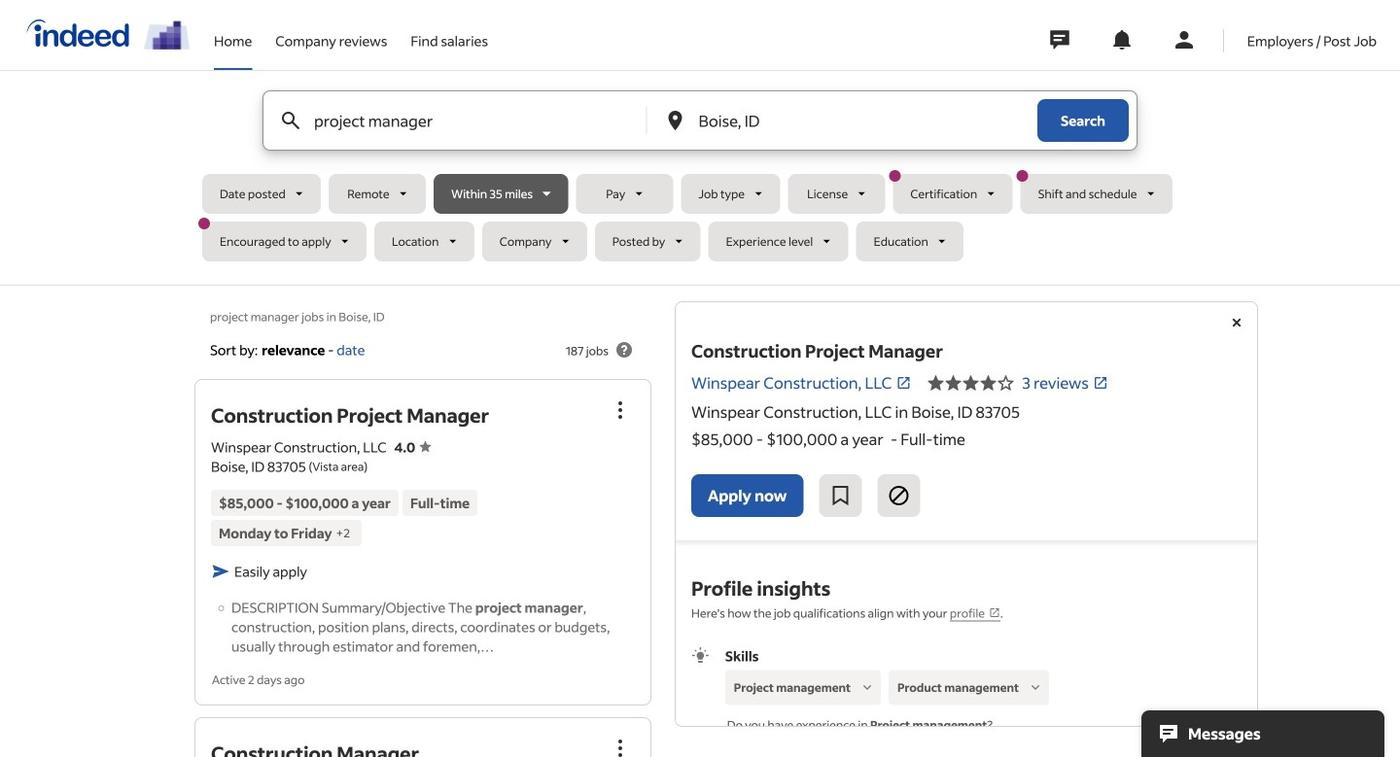 Task type: vqa. For each thing, say whether or not it's contained in the screenshot.
With
no



Task type: describe. For each thing, give the bounding box(es) containing it.
4 out of 5 stars image
[[927, 371, 1015, 395]]

close job details image
[[1225, 311, 1249, 334]]

profile (opens in a new window) image
[[989, 607, 1000, 619]]

skills group
[[691, 646, 1242, 757]]

winspear construction, llc (opens in a new tab) image
[[896, 375, 911, 391]]

search: Job title, keywords, or company text field
[[310, 91, 614, 150]]

job actions for construction manager is collapsed image
[[609, 737, 632, 757]]

notifications unread count 0 image
[[1110, 28, 1134, 52]]

missing qualification image
[[859, 679, 876, 697]]

save this job image
[[829, 484, 852, 508]]

job actions for construction project manager is collapsed image
[[609, 399, 632, 422]]

4 out of 5 stars. link to 3 reviews company ratings (opens in a new tab) image
[[1093, 375, 1108, 391]]

help icon image
[[613, 338, 636, 362]]

at indeed, we're committed to increasing representation of women at all levels of indeed's global workforce to at least 50% by 2030 image
[[144, 20, 191, 50]]



Task type: locate. For each thing, give the bounding box(es) containing it.
account image
[[1172, 28, 1196, 52]]

not interested image
[[887, 484, 911, 508]]

4.0 out of five stars rating image
[[394, 438, 431, 456]]

Edit location text field
[[695, 91, 999, 150]]

messages unread count 0 image
[[1047, 20, 1072, 59]]

missing qualification image
[[1027, 679, 1044, 697]]

None search field
[[198, 90, 1198, 269]]



